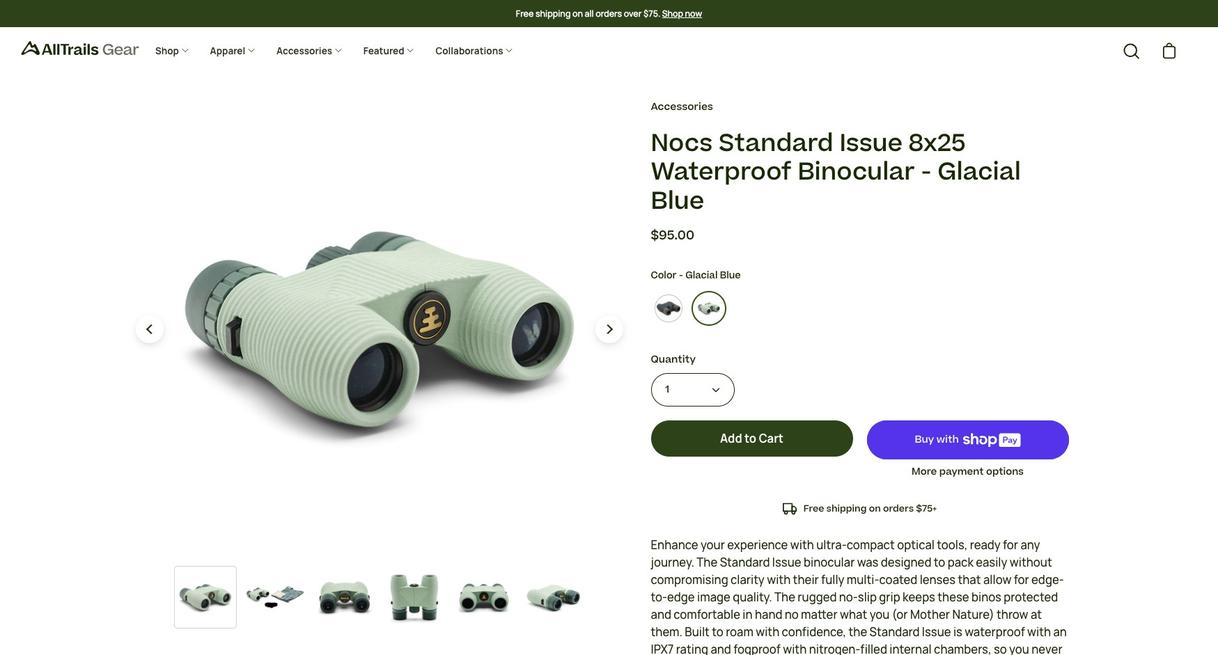 Task type: describe. For each thing, give the bounding box(es) containing it.
ipx7
[[651, 642, 674, 655]]

add to cart button
[[651, 421, 853, 457]]

0 horizontal spatial the
[[697, 555, 718, 570]]

glacial inside option
[[696, 334, 724, 346]]

quantity
[[651, 352, 696, 367]]

an
[[1053, 625, 1067, 640]]

add to cart
[[720, 431, 784, 446]]

1
[[666, 382, 670, 397]]

slip
[[858, 590, 877, 605]]

allow
[[983, 573, 1012, 588]]

your
[[701, 538, 725, 553]]

featured link
[[353, 34, 425, 69]]

compromising
[[651, 573, 728, 588]]

1 horizontal spatial accessories link
[[651, 99, 713, 115]]

tools,
[[937, 538, 968, 553]]

confidence,
[[782, 625, 846, 640]]

toggle plus image for featured
[[406, 46, 415, 54]]

8x25
[[909, 126, 966, 161]]

binos
[[972, 590, 1002, 605]]

$75+
[[916, 502, 937, 515]]

enhance your experience with ultra-compact optical tools, ready for any journey. the standard issue binocular was designed to pack easily without compromising clarity with their fully multi-coated lenses that allow for edge- to-edge image quality. the rugged no-slip grip keeps these binos protected and comfortable in hand no matter what you (or mother nature) throw at them. built to roam with confidence, the standard issue is waterproof with an ipx7 rating and fogproof with nitrogen-filled internal chambers, so you
[[651, 538, 1067, 655]]

so
[[994, 642, 1007, 655]]

0 horizontal spatial issue
[[772, 555, 801, 570]]

payment
[[939, 465, 984, 479]]

cypress
[[656, 334, 689, 346]]

internal
[[890, 642, 932, 655]]

2 vertical spatial to
[[712, 625, 724, 640]]

collaborations
[[435, 44, 505, 57]]

(or
[[892, 607, 908, 623]]

fully
[[821, 573, 845, 588]]

2 vertical spatial issue
[[922, 625, 951, 640]]

- inside nocs standard issue 8x25 waterproof binocular - glacial blue
[[921, 155, 932, 190]]

$75.
[[644, 7, 660, 19]]

blue inside nocs standard issue 8x25 waterproof binocular - glacial blue
[[651, 184, 704, 219]]

1 vertical spatial glacial
[[685, 269, 718, 283]]

with inside button
[[937, 433, 959, 447]]

matter
[[801, 607, 838, 623]]

1 horizontal spatial orders
[[883, 502, 914, 515]]

color
[[651, 269, 677, 283]]

collaborations link
[[425, 34, 524, 69]]

binocular
[[804, 555, 855, 570]]

shipping for all
[[536, 7, 571, 19]]

accessories inside 'link'
[[277, 44, 334, 57]]

2 vertical spatial standard
[[870, 625, 920, 640]]

hand
[[755, 607, 782, 623]]

any
[[1021, 538, 1040, 553]]

buy
[[915, 433, 934, 447]]

apparel link
[[200, 34, 266, 69]]

options
[[986, 465, 1024, 479]]

free for free shipping on all orders over $75. shop now
[[516, 7, 534, 19]]

with down confidence,
[[783, 642, 807, 655]]

roam
[[726, 625, 754, 640]]

nature)
[[952, 607, 994, 623]]

apparel
[[210, 44, 247, 57]]

shipping for orders
[[827, 502, 867, 515]]

0 vertical spatial orders
[[596, 7, 622, 19]]

coated
[[879, 573, 918, 588]]

designed
[[881, 555, 932, 570]]

1 vertical spatial accessories
[[651, 99, 713, 114]]

1 vertical spatial standard
[[720, 555, 770, 570]]

on for orders
[[869, 502, 881, 515]]

chambers,
[[934, 642, 992, 655]]

optical
[[897, 538, 935, 553]]

0 horizontal spatial and
[[651, 607, 671, 623]]

waterproof
[[965, 625, 1025, 640]]

with left the their
[[767, 573, 791, 588]]

shop inside 'shop' link
[[155, 44, 181, 57]]

1 vertical spatial for
[[1014, 573, 1029, 588]]

pack
[[948, 555, 974, 570]]

1 vertical spatial to
[[934, 555, 945, 570]]

comfortable
[[674, 607, 740, 623]]

you
[[870, 607, 890, 623]]

cypress green
[[656, 334, 716, 346]]

keeps
[[903, 590, 935, 605]]

Cypress Green radio
[[651, 291, 721, 348]]

no
[[785, 607, 799, 623]]

built
[[685, 625, 710, 640]]

them.
[[651, 625, 683, 640]]

color - glacial blue
[[651, 269, 741, 283]]

nocs
[[651, 126, 713, 161]]

0 vertical spatial shop
[[662, 7, 683, 19]]

over
[[624, 7, 642, 19]]

edge
[[667, 590, 695, 605]]

free for free shipping on orders $75+
[[804, 502, 824, 515]]

with down the 'hand'
[[756, 625, 780, 640]]

nitrogen-
[[809, 642, 860, 655]]

nocs standard issue 8x25 waterproof binocular - glacial blue
[[651, 126, 1021, 219]]

standard inside nocs standard issue 8x25 waterproof binocular - glacial blue
[[719, 126, 834, 161]]

green
[[691, 334, 716, 346]]

to inside button
[[745, 431, 756, 446]]

was
[[857, 555, 879, 570]]

buy with button
[[867, 421, 1069, 460]]

journey.
[[651, 555, 694, 570]]

rating
[[676, 642, 708, 655]]

without
[[1010, 555, 1052, 570]]

0 horizontal spatial -
[[679, 269, 683, 283]]

Glacial Blue radio
[[691, 291, 748, 348]]

more
[[912, 465, 937, 479]]



Task type: locate. For each thing, give the bounding box(es) containing it.
0 vertical spatial -
[[921, 155, 932, 190]]

and
[[651, 607, 671, 623], [711, 642, 731, 655]]

issue inside nocs standard issue 8x25 waterproof binocular - glacial blue
[[840, 126, 903, 161]]

image
[[697, 590, 731, 605]]

shop left apparel
[[155, 44, 181, 57]]

rugged
[[798, 590, 837, 605]]

to-
[[651, 590, 667, 605]]

ready
[[970, 538, 1001, 553]]

binocular
[[798, 155, 915, 190]]

free shipping on orders $75+
[[804, 502, 937, 515]]

standard
[[719, 126, 834, 161], [720, 555, 770, 570], [870, 625, 920, 640]]

0 vertical spatial glacial
[[938, 155, 1021, 190]]

to down comfortable
[[712, 625, 724, 640]]

on left all
[[572, 7, 583, 19]]

1 vertical spatial the
[[775, 590, 795, 605]]

1 vertical spatial free
[[804, 502, 824, 515]]

2 vertical spatial glacial
[[696, 334, 724, 346]]

easily
[[976, 555, 1007, 570]]

glacial
[[938, 155, 1021, 190], [685, 269, 718, 283], [696, 334, 724, 346]]

0 horizontal spatial shipping
[[536, 7, 571, 19]]

add
[[720, 431, 742, 446]]

shop now link
[[662, 7, 702, 20]]

2 horizontal spatial to
[[934, 555, 945, 570]]

option group
[[651, 291, 1069, 348]]

with down at
[[1027, 625, 1051, 640]]

1 button
[[651, 373, 734, 407]]

1 vertical spatial accessories link
[[651, 99, 713, 115]]

their
[[793, 573, 819, 588]]

0 vertical spatial free
[[516, 7, 534, 19]]

0 vertical spatial to
[[745, 431, 756, 446]]

0 vertical spatial on
[[572, 7, 583, 19]]

-
[[921, 155, 932, 190], [679, 269, 683, 283]]

for up the protected
[[1014, 573, 1029, 588]]

toggle plus image inside featured link
[[406, 46, 415, 54]]

toggle plus image for accessories
[[334, 46, 343, 54]]

to
[[745, 431, 756, 446], [934, 555, 945, 570], [712, 625, 724, 640]]

0 vertical spatial accessories
[[277, 44, 334, 57]]

grip
[[879, 590, 900, 605]]

compact
[[847, 538, 895, 553]]

free shipping on all orders over $75. shop now
[[516, 7, 702, 19]]

1 horizontal spatial toggle plus image
[[406, 46, 415, 54]]

0 horizontal spatial accessories
[[277, 44, 334, 57]]

2 toggle plus image from the left
[[406, 46, 415, 54]]

shop link
[[145, 34, 200, 69]]

$95.00
[[651, 227, 695, 245]]

fogproof
[[734, 642, 781, 655]]

the up 'no'
[[775, 590, 795, 605]]

no-
[[839, 590, 858, 605]]

0 vertical spatial blue
[[651, 184, 704, 219]]

issue up the their
[[772, 555, 801, 570]]

to right add
[[745, 431, 756, 446]]

orders right all
[[596, 7, 622, 19]]

free right truck image
[[804, 502, 824, 515]]

option group containing cypress green
[[651, 291, 1069, 348]]

0 horizontal spatial on
[[572, 7, 583, 19]]

with right buy
[[937, 433, 959, 447]]

3 toggle plus image from the left
[[505, 46, 513, 54]]

1 horizontal spatial free
[[804, 502, 824, 515]]

1 vertical spatial issue
[[772, 555, 801, 570]]

0 vertical spatial standard
[[719, 126, 834, 161]]

nocs standard issue 8x25 waterproof binocular - glacial blue accessory nocs binoculars image
[[149, 99, 609, 559], [174, 567, 236, 628], [244, 567, 305, 628], [314, 567, 375, 628], [383, 567, 445, 628], [453, 567, 514, 628], [523, 567, 584, 628]]

protected
[[1004, 590, 1058, 605]]

toggle plus image for shop
[[181, 46, 189, 54]]

on
[[572, 7, 583, 19], [869, 502, 881, 515]]

throw
[[997, 607, 1028, 623]]

0 vertical spatial issue
[[840, 126, 903, 161]]

blue right green
[[725, 334, 743, 346]]

0 vertical spatial the
[[697, 555, 718, 570]]

1 horizontal spatial the
[[775, 590, 795, 605]]

for
[[1003, 538, 1018, 553], [1014, 573, 1029, 588]]

for left 'any'
[[1003, 538, 1018, 553]]

toggle plus image for collaborations
[[505, 46, 513, 54]]

1 vertical spatial orders
[[883, 502, 914, 515]]

edge-
[[1032, 573, 1064, 588]]

0 horizontal spatial accessories link
[[266, 34, 353, 69]]

0 vertical spatial accessories link
[[266, 34, 353, 69]]

1 vertical spatial shipping
[[827, 502, 867, 515]]

1 horizontal spatial shop
[[662, 7, 683, 19]]

toggle plus image
[[181, 46, 189, 54], [247, 46, 256, 54]]

1 horizontal spatial issue
[[840, 126, 903, 161]]

free up collaborations link
[[516, 7, 534, 19]]

enhance
[[651, 538, 698, 553]]

at
[[1031, 607, 1042, 623]]

0 vertical spatial shipping
[[536, 7, 571, 19]]

toggle plus image inside collaborations link
[[505, 46, 513, 54]]

with left ultra-
[[790, 538, 814, 553]]

and down 'to-' on the bottom
[[651, 607, 671, 623]]

what
[[840, 607, 867, 623]]

1 vertical spatial and
[[711, 642, 731, 655]]

more payment options button
[[867, 463, 1069, 481]]

filled
[[860, 642, 887, 655]]

blue inside option
[[725, 334, 743, 346]]

2 toggle plus image from the left
[[247, 46, 256, 54]]

mother
[[910, 607, 950, 623]]

the
[[697, 555, 718, 570], [775, 590, 795, 605]]

1 toggle plus image from the left
[[334, 46, 343, 54]]

1 horizontal spatial shipping
[[827, 502, 867, 515]]

truck image
[[783, 502, 797, 516]]

lenses
[[920, 573, 956, 588]]

1 horizontal spatial to
[[745, 431, 756, 446]]

multi-
[[847, 573, 879, 588]]

toggle plus image inside accessories 'link'
[[334, 46, 343, 54]]

experience
[[727, 538, 788, 553]]

0 horizontal spatial orders
[[596, 7, 622, 19]]

toggle plus image
[[334, 46, 343, 54], [406, 46, 415, 54], [505, 46, 513, 54]]

1 horizontal spatial accessories
[[651, 99, 713, 114]]

is
[[953, 625, 963, 640]]

more payment options
[[912, 465, 1024, 479]]

issue down mother
[[922, 625, 951, 640]]

0 horizontal spatial toggle plus image
[[181, 46, 189, 54]]

accessories
[[277, 44, 334, 57], [651, 99, 713, 114]]

1 toggle plus image from the left
[[181, 46, 189, 54]]

shipping left all
[[536, 7, 571, 19]]

glacial blue
[[696, 334, 743, 346]]

blue up glacial blue option
[[720, 269, 741, 283]]

cart
[[759, 431, 784, 446]]

ultra-
[[816, 538, 847, 553]]

now
[[685, 7, 702, 19]]

all
[[585, 7, 594, 19]]

1 vertical spatial blue
[[720, 269, 741, 283]]

featured
[[363, 44, 406, 57]]

clarity
[[731, 573, 765, 588]]

accessories link
[[266, 34, 353, 69], [651, 99, 713, 115]]

the down your
[[697, 555, 718, 570]]

0 vertical spatial for
[[1003, 538, 1018, 553]]

1 horizontal spatial -
[[921, 155, 932, 190]]

on for all
[[572, 7, 583, 19]]

toggle plus image inside 'shop' link
[[181, 46, 189, 54]]

1 vertical spatial on
[[869, 502, 881, 515]]

waterproof
[[651, 155, 792, 190]]

quality.
[[733, 590, 772, 605]]

the
[[849, 625, 867, 640]]

1 vertical spatial -
[[679, 269, 683, 283]]

0 horizontal spatial free
[[516, 7, 534, 19]]

0 horizontal spatial shop
[[155, 44, 181, 57]]

2 horizontal spatial toggle plus image
[[505, 46, 513, 54]]

to up the lenses
[[934, 555, 945, 570]]

0 horizontal spatial to
[[712, 625, 724, 640]]

0 horizontal spatial toggle plus image
[[334, 46, 343, 54]]

on up "compact"
[[869, 502, 881, 515]]

1 vertical spatial shop
[[155, 44, 181, 57]]

1 horizontal spatial on
[[869, 502, 881, 515]]

these
[[938, 590, 969, 605]]

that
[[958, 573, 981, 588]]

2 horizontal spatial issue
[[922, 625, 951, 640]]

issue left the 8x25
[[840, 126, 903, 161]]

and down roam on the bottom right of the page
[[711, 642, 731, 655]]

0 vertical spatial and
[[651, 607, 671, 623]]

shipping
[[536, 7, 571, 19], [827, 502, 867, 515]]

in
[[743, 607, 753, 623]]

shop right $75.
[[662, 7, 683, 19]]

1 horizontal spatial toggle plus image
[[247, 46, 256, 54]]

shipping up ultra-
[[827, 502, 867, 515]]

glacial inside nocs standard issue 8x25 waterproof binocular - glacial blue
[[938, 155, 1021, 190]]

1 horizontal spatial and
[[711, 642, 731, 655]]

orders left $75+
[[883, 502, 914, 515]]

toggle plus image inside apparel "link"
[[247, 46, 256, 54]]

blue up $95.00
[[651, 184, 704, 219]]

toggle plus image for apparel
[[247, 46, 256, 54]]

2 vertical spatial blue
[[725, 334, 743, 346]]



Task type: vqa. For each thing, say whether or not it's contained in the screenshot.
Glacial Blue radio at the right of the page
yes



